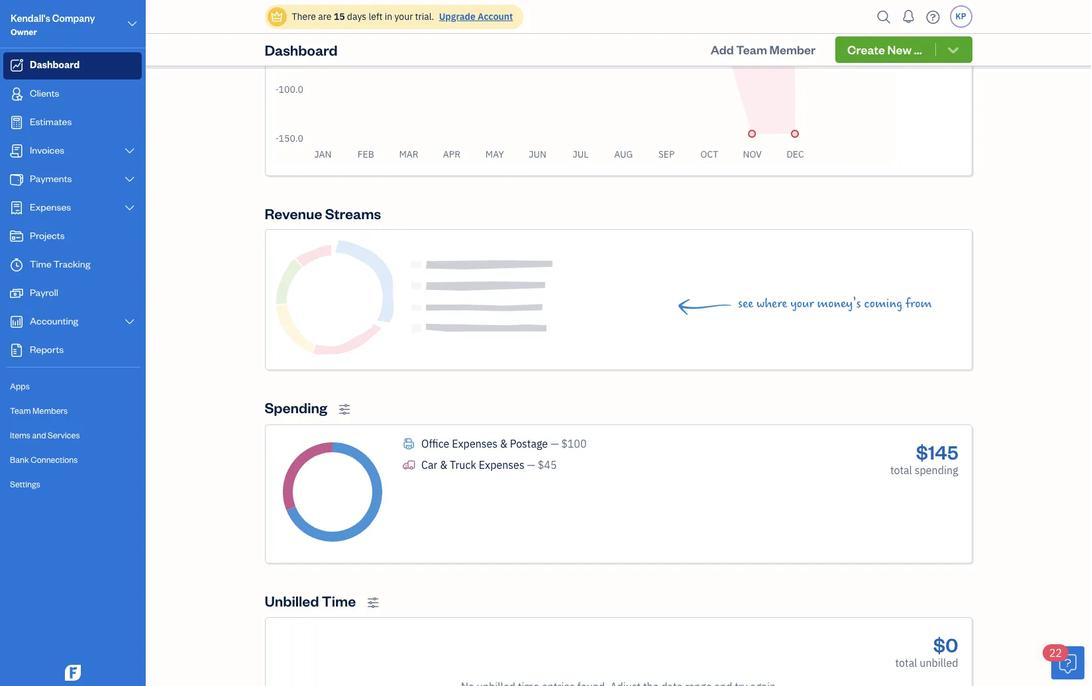 Task type: vqa. For each thing, say whether or not it's contained in the screenshot.
owner
yes



Task type: locate. For each thing, give the bounding box(es) containing it.
are
[[318, 11, 332, 23]]

team members link
[[3, 400, 142, 423]]

total inside '$0 total unbilled'
[[896, 657, 918, 670]]

kendall's
[[11, 12, 50, 25]]

total inside $145 total spending
[[891, 464, 913, 477]]

dashboard inside main element
[[30, 58, 80, 71]]

— left $100
[[551, 437, 559, 451]]

time tracking link
[[3, 252, 142, 279]]

$145
[[917, 439, 959, 465]]

trial.
[[415, 11, 434, 23]]

see where your money's coming from
[[738, 297, 932, 312]]

time
[[30, 258, 52, 270], [322, 592, 356, 610]]

dashboard down there
[[265, 40, 338, 59]]

1 chevron large down image from the top
[[124, 146, 136, 156]]

payments link
[[3, 166, 142, 194]]

your right in
[[395, 11, 413, 23]]

spending
[[265, 399, 327, 417]]

— for expenses
[[527, 459, 536, 472]]

left
[[369, 11, 383, 23]]

clients link
[[3, 81, 142, 108]]

chevron large down image down payments link
[[124, 203, 136, 213]]

chevron large down image
[[124, 146, 136, 156], [124, 203, 136, 213], [124, 317, 136, 327]]

chevron large down image down estimates link
[[124, 146, 136, 156]]

0 vertical spatial total
[[891, 464, 913, 477]]

chevron large down image inside accounting link
[[124, 317, 136, 327]]

2 chevron large down image from the top
[[124, 203, 136, 213]]

there are 15 days left in your trial. upgrade account
[[292, 11, 513, 23]]

chevron large down image down the invoices link
[[124, 174, 136, 185]]

projects
[[30, 229, 65, 242]]

crown image
[[270, 10, 284, 24]]

reports
[[30, 343, 64, 356]]

0 vertical spatial —
[[551, 437, 559, 451]]

payroll link
[[3, 280, 142, 308]]

your right where
[[791, 297, 815, 312]]

total left the "spending"
[[891, 464, 913, 477]]

money image
[[9, 287, 25, 300]]

reports link
[[3, 337, 142, 365]]

1 vertical spatial —
[[527, 459, 536, 472]]

your
[[395, 11, 413, 23], [791, 297, 815, 312]]

expenses up truck
[[452, 437, 498, 451]]

estimates
[[30, 115, 72, 128]]

expenses down payments
[[30, 201, 71, 213]]

car
[[422, 459, 438, 472]]

office expenses & postage — $100
[[422, 437, 587, 451]]

there
[[292, 11, 316, 23]]

projects link
[[3, 223, 142, 251]]

22
[[1050, 647, 1063, 660]]

owner
[[11, 27, 37, 37]]

time tracking
[[30, 258, 90, 270]]

dashboard
[[265, 40, 338, 59], [30, 58, 80, 71]]

1 horizontal spatial &
[[500, 437, 508, 451]]

1 vertical spatial team
[[10, 406, 31, 416]]

expenses
[[30, 201, 71, 213], [452, 437, 498, 451], [479, 459, 525, 472]]

0 vertical spatial chevron large down image
[[126, 16, 139, 32]]

1 vertical spatial chevron large down image
[[124, 203, 136, 213]]

truck
[[450, 459, 477, 472]]

time right timer icon at left
[[30, 258, 52, 270]]

expenses inside main element
[[30, 201, 71, 213]]

kendall's company owner
[[11, 12, 95, 37]]

& right car
[[440, 459, 448, 472]]

0 horizontal spatial &
[[440, 459, 448, 472]]

client image
[[9, 87, 25, 101]]

team right add
[[737, 42, 768, 57]]

3 chevron large down image from the top
[[124, 317, 136, 327]]

1 horizontal spatial —
[[551, 437, 559, 451]]

items and services link
[[3, 424, 142, 447]]

1 vertical spatial chevron large down image
[[124, 174, 136, 185]]

&
[[500, 437, 508, 451], [440, 459, 448, 472]]

—
[[551, 437, 559, 451], [527, 459, 536, 472]]

0 horizontal spatial team
[[10, 406, 31, 416]]

team members
[[10, 406, 68, 416]]

new
[[888, 42, 912, 57]]

account
[[478, 11, 513, 23]]

0 vertical spatial expenses
[[30, 201, 71, 213]]

bank
[[10, 455, 29, 465]]

time left unbilled time filters icon
[[322, 592, 356, 610]]

expenses down office expenses & postage — $100
[[479, 459, 525, 472]]

$100
[[562, 437, 587, 451]]

…
[[915, 42, 923, 57]]

postage
[[510, 437, 548, 451]]

chevron large down image for invoices
[[124, 146, 136, 156]]

report image
[[9, 344, 25, 357]]

chevron large down image
[[126, 16, 139, 32], [124, 174, 136, 185]]

chevron large down image for expenses
[[124, 203, 136, 213]]

services
[[48, 430, 80, 441]]

0 horizontal spatial your
[[395, 11, 413, 23]]

member
[[770, 42, 816, 57]]

1 vertical spatial total
[[896, 657, 918, 670]]

estimate image
[[9, 116, 25, 129]]

dashboard up clients
[[30, 58, 80, 71]]

company
[[52, 12, 95, 25]]

team up items
[[10, 406, 31, 416]]

total
[[891, 464, 913, 477], [896, 657, 918, 670]]

total left unbilled
[[896, 657, 918, 670]]

bank connections link
[[3, 449, 142, 472]]

team
[[737, 42, 768, 57], [10, 406, 31, 416]]

0 vertical spatial team
[[737, 42, 768, 57]]

chevron large down image down payroll link
[[124, 317, 136, 327]]

$0
[[934, 633, 959, 658]]

search image
[[874, 7, 895, 27]]

estimates link
[[3, 109, 142, 137]]

project image
[[9, 230, 25, 243]]

create new … button
[[836, 36, 973, 63]]

spending filters image
[[338, 404, 351, 416]]

— left $45
[[527, 459, 536, 472]]

0 horizontal spatial dashboard
[[30, 58, 80, 71]]

0 horizontal spatial time
[[30, 258, 52, 270]]

0 horizontal spatial —
[[527, 459, 536, 472]]

1 vertical spatial expenses
[[452, 437, 498, 451]]

& left postage
[[500, 437, 508, 451]]

chevron large down image right 'company'
[[126, 16, 139, 32]]

notifications image
[[898, 3, 920, 30]]

0 vertical spatial chevron large down image
[[124, 146, 136, 156]]

unbilled time
[[265, 592, 356, 610]]

main element
[[0, 0, 179, 687]]

timer image
[[9, 259, 25, 272]]

unbilled
[[265, 592, 319, 610]]

settings
[[10, 479, 40, 490]]

coming
[[865, 297, 903, 312]]

1 horizontal spatial team
[[737, 42, 768, 57]]

chevron large down image inside the invoices link
[[124, 146, 136, 156]]

0 vertical spatial time
[[30, 258, 52, 270]]

1 vertical spatial time
[[322, 592, 356, 610]]

2 vertical spatial chevron large down image
[[124, 317, 136, 327]]

1 horizontal spatial your
[[791, 297, 815, 312]]

1 vertical spatial your
[[791, 297, 815, 312]]

total for $145
[[891, 464, 913, 477]]

upgrade
[[439, 11, 476, 23]]

add
[[711, 42, 734, 57]]



Task type: describe. For each thing, give the bounding box(es) containing it.
$45
[[538, 459, 557, 472]]

spending
[[915, 464, 959, 477]]

from
[[906, 297, 932, 312]]

time inside main element
[[30, 258, 52, 270]]

invoices link
[[3, 138, 142, 165]]

22 button
[[1043, 645, 1085, 680]]

resource center badge image
[[1052, 647, 1085, 680]]

tracking
[[53, 258, 90, 270]]

where
[[757, 297, 788, 312]]

create
[[848, 42, 886, 57]]

apps link
[[3, 375, 142, 398]]

days
[[347, 11, 367, 23]]

apps
[[10, 381, 30, 392]]

unbilled
[[920, 657, 959, 670]]

kp button
[[950, 5, 973, 28]]

chevron large down image inside payments link
[[124, 174, 136, 185]]

chart image
[[9, 316, 25, 329]]

1 horizontal spatial dashboard
[[265, 40, 338, 59]]

team inside button
[[737, 42, 768, 57]]

invoices
[[30, 144, 64, 156]]

items
[[10, 430, 30, 441]]

upgrade account link
[[437, 11, 513, 23]]

accounting link
[[3, 309, 142, 336]]

see
[[738, 297, 754, 312]]

team inside main element
[[10, 406, 31, 416]]

1 vertical spatial &
[[440, 459, 448, 472]]

settings link
[[3, 473, 142, 496]]

streams
[[325, 204, 381, 223]]

$0 total unbilled
[[896, 633, 959, 670]]

chevrondown image
[[946, 43, 961, 56]]

$145 total spending
[[891, 439, 959, 477]]

invoice image
[[9, 144, 25, 158]]

and
[[32, 430, 46, 441]]

car & truck expenses — $45
[[422, 459, 557, 472]]

0 vertical spatial &
[[500, 437, 508, 451]]

2 vertical spatial expenses
[[479, 459, 525, 472]]

chevron large down image for accounting
[[124, 317, 136, 327]]

total for $0
[[896, 657, 918, 670]]

payment image
[[9, 173, 25, 186]]

payments
[[30, 172, 72, 185]]

office
[[422, 437, 450, 451]]

bank connections
[[10, 455, 78, 465]]

clients
[[30, 87, 59, 99]]

dashboard image
[[9, 59, 25, 72]]

freshbooks image
[[62, 665, 84, 681]]

in
[[385, 11, 393, 23]]

expenses link
[[3, 195, 142, 222]]

add team member
[[711, 42, 816, 57]]

kp
[[956, 11, 967, 21]]

payroll
[[30, 286, 58, 299]]

create new …
[[848, 42, 923, 57]]

members
[[33, 406, 68, 416]]

— for postage
[[551, 437, 559, 451]]

expense image
[[9, 202, 25, 215]]

15
[[334, 11, 345, 23]]

0 vertical spatial your
[[395, 11, 413, 23]]

dashboard link
[[3, 52, 142, 80]]

add team member button
[[699, 36, 828, 63]]

accounting
[[30, 315, 78, 327]]

revenue streams
[[265, 204, 381, 223]]

unbilled time filters image
[[367, 597, 379, 609]]

go to help image
[[923, 7, 944, 27]]

revenue
[[265, 204, 322, 223]]

items and services
[[10, 430, 80, 441]]

1 horizontal spatial time
[[322, 592, 356, 610]]

connections
[[31, 455, 78, 465]]

money's
[[818, 297, 862, 312]]



